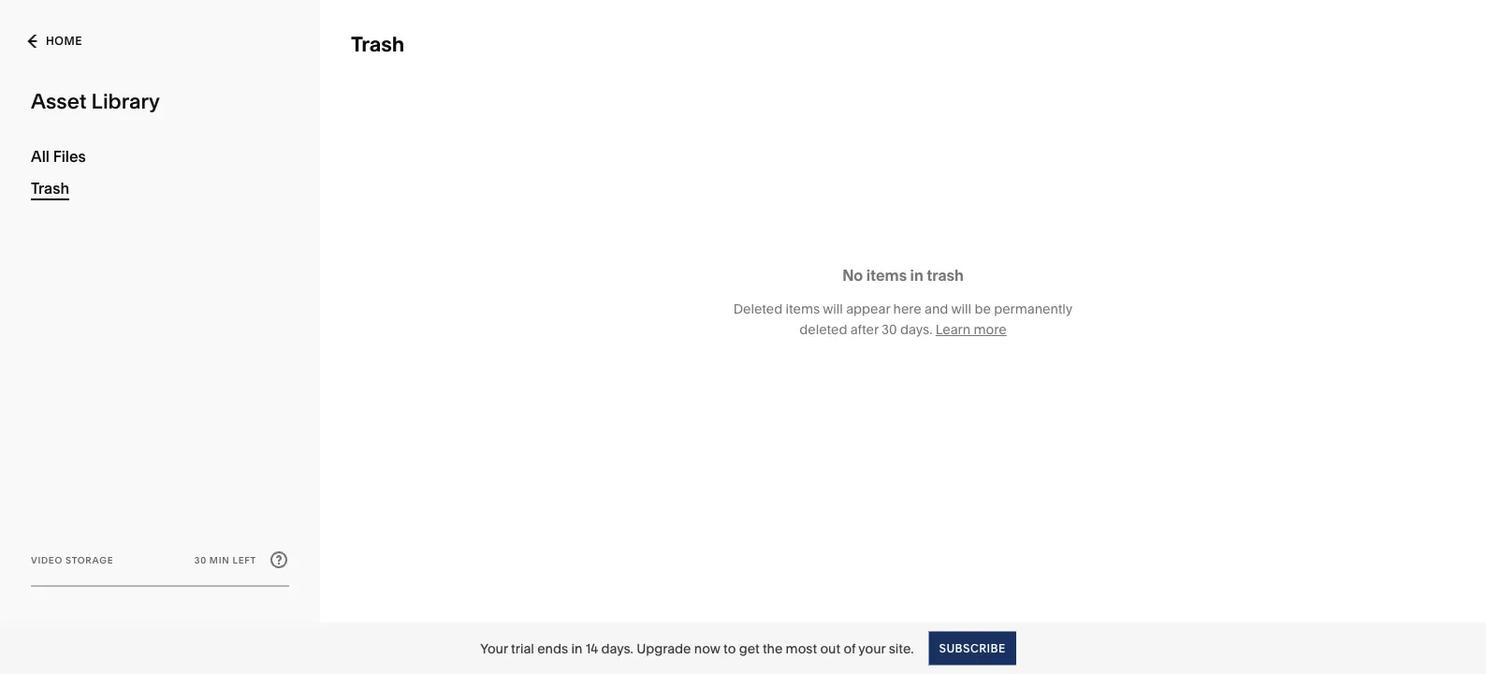 Task type: describe. For each thing, give the bounding box(es) containing it.
no items in trash
[[843, 266, 964, 284]]

all
[[31, 147, 50, 165]]

learn more
[[936, 322, 1007, 338]]

learn more link
[[936, 322, 1007, 338]]

upgrade
[[637, 640, 691, 656]]

subscribe
[[940, 641, 1006, 655]]

home
[[46, 34, 82, 48]]

of
[[844, 640, 856, 656]]

items for no items in trash
[[786, 301, 820, 317]]

your trial ends in 14 days. upgrade now to get the most out of your site.
[[481, 640, 914, 656]]

asset
[[31, 88, 87, 114]]

deleted
[[734, 301, 783, 317]]

library
[[91, 88, 160, 114]]

1 will from the left
[[823, 301, 844, 317]]

the
[[763, 640, 783, 656]]

1 vertical spatial trash
[[31, 179, 69, 197]]

days. inside deleted items will appear here and will be permanently deleted after 30 days.
[[901, 322, 933, 338]]

trash
[[927, 266, 964, 284]]

no
[[843, 266, 864, 284]]

0 horizontal spatial 30
[[195, 554, 207, 566]]

files
[[53, 147, 86, 165]]

subscribe button
[[929, 632, 1017, 665]]

be
[[975, 301, 991, 317]]

1 vertical spatial days.
[[602, 640, 634, 656]]

more
[[974, 322, 1007, 338]]

1 horizontal spatial trash
[[351, 31, 405, 57]]

video
[[31, 554, 63, 566]]

to
[[724, 640, 736, 656]]

30 inside deleted items will appear here and will be permanently deleted after 30 days.
[[882, 322, 898, 338]]

trial
[[511, 640, 535, 656]]

site.
[[889, 640, 914, 656]]

min
[[210, 554, 230, 566]]

after
[[851, 322, 879, 338]]

0 horizontal spatial in
[[572, 640, 583, 656]]

appear
[[847, 301, 891, 317]]

deleted
[[800, 322, 848, 338]]



Task type: vqa. For each thing, say whether or not it's contained in the screenshot.
days. to the left
yes



Task type: locate. For each thing, give the bounding box(es) containing it.
2 will from the left
[[952, 301, 972, 317]]

0 vertical spatial trash
[[351, 31, 405, 57]]

30 right after on the right of page
[[882, 322, 898, 338]]

will left be
[[952, 301, 972, 317]]

trash
[[351, 31, 405, 57], [31, 179, 69, 197]]

and
[[925, 301, 949, 317]]

0 horizontal spatial trash
[[31, 179, 69, 197]]

0 horizontal spatial will
[[823, 301, 844, 317]]

0 vertical spatial in
[[911, 266, 924, 284]]

0 horizontal spatial days.
[[602, 640, 634, 656]]

1 vertical spatial 30
[[195, 554, 207, 566]]

items for trash
[[867, 266, 907, 284]]

will
[[823, 301, 844, 317], [952, 301, 972, 317]]

1 vertical spatial in
[[572, 640, 583, 656]]

30
[[882, 322, 898, 338], [195, 554, 207, 566]]

0 vertical spatial days.
[[901, 322, 933, 338]]

your
[[859, 640, 886, 656]]

0 vertical spatial items
[[867, 266, 907, 284]]

permanently
[[995, 301, 1073, 317]]

items inside deleted items will appear here and will be permanently deleted after 30 days.
[[786, 301, 820, 317]]

1 horizontal spatial will
[[952, 301, 972, 317]]

video storage
[[31, 554, 114, 566]]

asset library
[[31, 88, 160, 114]]

1 horizontal spatial 30
[[882, 322, 898, 338]]

0 horizontal spatial items
[[786, 301, 820, 317]]

home button
[[25, 0, 289, 82]]

most
[[786, 640, 818, 656]]

1 horizontal spatial days.
[[901, 322, 933, 338]]

now
[[695, 640, 721, 656]]

learn
[[936, 322, 971, 338]]

get
[[739, 640, 760, 656]]

items up deleted
[[786, 301, 820, 317]]

in
[[911, 266, 924, 284], [572, 640, 583, 656]]

30 min left
[[195, 554, 257, 566]]

your
[[481, 640, 508, 656]]

items
[[867, 266, 907, 284], [786, 301, 820, 317]]

1 vertical spatial items
[[786, 301, 820, 317]]

here
[[894, 301, 922, 317]]

in left trash
[[911, 266, 924, 284]]

items right no
[[867, 266, 907, 284]]

14
[[586, 640, 598, 656]]

days.
[[901, 322, 933, 338], [602, 640, 634, 656]]

days. down here
[[901, 322, 933, 338]]

in left 14
[[572, 640, 583, 656]]

will up deleted
[[823, 301, 844, 317]]

all files
[[31, 147, 86, 165]]

0 vertical spatial 30
[[882, 322, 898, 338]]

1 horizontal spatial items
[[867, 266, 907, 284]]

left
[[233, 554, 257, 566]]

ends
[[538, 640, 568, 656]]

storage
[[66, 554, 114, 566]]

30 left min
[[195, 554, 207, 566]]

out
[[821, 640, 841, 656]]

1 horizontal spatial in
[[911, 266, 924, 284]]

deleted items will appear here and will be permanently deleted after 30 days.
[[734, 301, 1073, 338]]

days. right 14
[[602, 640, 634, 656]]



